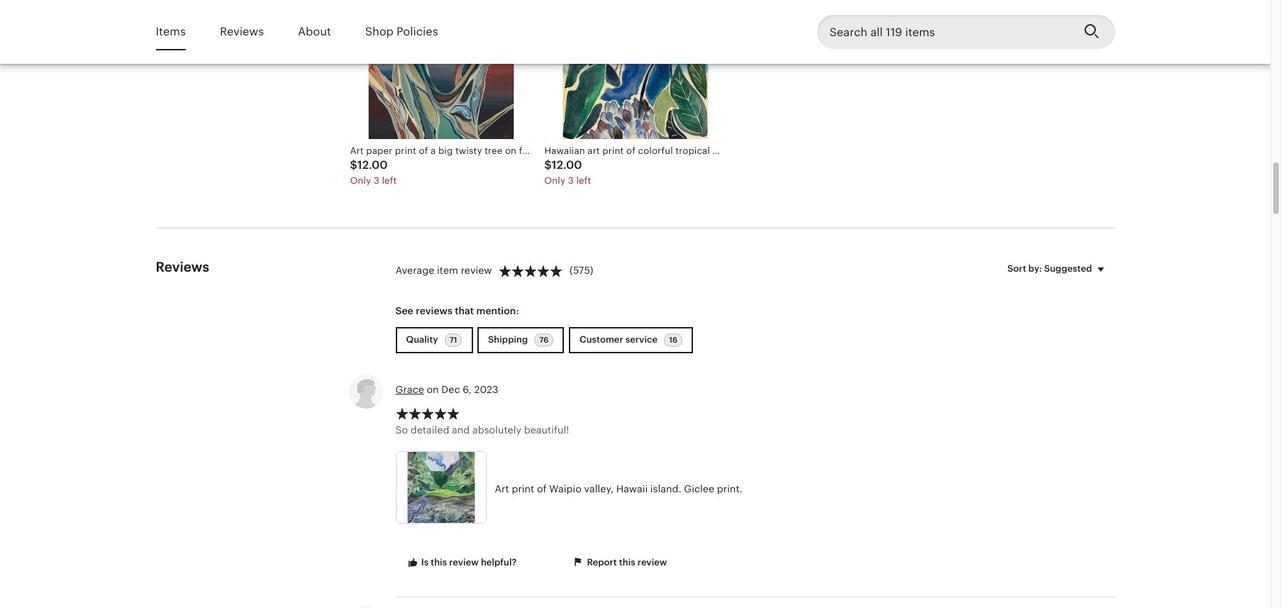 Task type: locate. For each thing, give the bounding box(es) containing it.
hawaii right valley,
[[616, 484, 648, 495]]

0 horizontal spatial print.
[[688, 146, 712, 156]]

left down paper
[[382, 175, 397, 186]]

1 horizontal spatial of
[[537, 484, 547, 495]]

mention:
[[476, 305, 519, 317]]

2 only from the left
[[545, 175, 566, 186]]

2 this from the left
[[619, 557, 636, 568]]

that
[[455, 305, 474, 317]]

only
[[350, 175, 371, 186], [545, 175, 566, 186]]

0 horizontal spatial left
[[382, 175, 397, 186]]

1 horizontal spatial only
[[545, 175, 566, 186]]

grace link
[[396, 384, 424, 395]]

of left waipio
[[537, 484, 547, 495]]

art inside art print of waipio valley, hawaii island. giclee print. link
[[495, 484, 509, 495]]

0 horizontal spatial this
[[431, 557, 447, 568]]

1 vertical spatial art
[[495, 484, 509, 495]]

71
[[450, 336, 457, 344]]

0 vertical spatial print
[[395, 146, 417, 156]]

3 down paper
[[374, 175, 380, 186]]

grace on dec 6, 2023
[[396, 384, 499, 395]]

art
[[539, 146, 551, 156]]

1 vertical spatial giclee
[[684, 484, 715, 495]]

shop
[[365, 25, 394, 38]]

12.00 down paper.
[[552, 158, 582, 171]]

this right is
[[431, 557, 447, 568]]

1 vertical spatial print
[[512, 484, 535, 495]]

customer
[[580, 334, 623, 345]]

1 vertical spatial of
[[537, 484, 547, 495]]

beautiful!
[[524, 425, 569, 436]]

0 horizontal spatial 12.00
[[358, 158, 388, 171]]

twisty
[[456, 146, 482, 156]]

1 horizontal spatial 3
[[568, 175, 574, 186]]

12.00 inside $ 12.00 only 3 left
[[552, 158, 582, 171]]

1 $ from the left
[[350, 158, 358, 171]]

12.00 inside art paper print of a big twisty tree on fine art paper. hawaii artwork. giclee print. $ 12.00 only 3 left
[[358, 158, 388, 171]]

1 only from the left
[[350, 175, 371, 186]]

sort by: suggested button
[[997, 254, 1120, 284]]

0 vertical spatial giclee
[[657, 146, 685, 156]]

1 horizontal spatial print.
[[717, 484, 743, 495]]

print left waipio
[[512, 484, 535, 495]]

only down art
[[545, 175, 566, 186]]

12.00 down paper
[[358, 158, 388, 171]]

0 horizontal spatial only
[[350, 175, 371, 186]]

review right report
[[638, 557, 667, 568]]

review right item
[[461, 265, 492, 276]]

0 vertical spatial print.
[[688, 146, 712, 156]]

1 horizontal spatial this
[[619, 557, 636, 568]]

and
[[452, 425, 470, 436]]

0 vertical spatial on
[[505, 146, 517, 156]]

this
[[431, 557, 447, 568], [619, 557, 636, 568]]

0 horizontal spatial on
[[427, 384, 439, 395]]

1 left from the left
[[382, 175, 397, 186]]

1 vertical spatial reviews
[[156, 260, 209, 275]]

valley,
[[584, 484, 614, 495]]

3
[[374, 175, 380, 186], [568, 175, 574, 186]]

only inside art paper print of a big twisty tree on fine art paper. hawaii artwork. giclee print. $ 12.00 only 3 left
[[350, 175, 371, 186]]

is this review helpful? button
[[396, 550, 527, 576]]

0 horizontal spatial art
[[350, 146, 364, 156]]

0 horizontal spatial hawaii
[[585, 146, 615, 156]]

1 3 from the left
[[374, 175, 380, 186]]

1 horizontal spatial on
[[505, 146, 517, 156]]

on left fine
[[505, 146, 517, 156]]

2 3 from the left
[[568, 175, 574, 186]]

on
[[505, 146, 517, 156], [427, 384, 439, 395]]

hawaii
[[585, 146, 615, 156], [616, 484, 648, 495]]

detailed
[[411, 425, 449, 436]]

quality
[[406, 334, 440, 345]]

print. right the island.
[[717, 484, 743, 495]]

left inside $ 12.00 only 3 left
[[576, 175, 591, 186]]

art paper print of a big twisty tree on fine art paper. hawaii artwork. giclee print. $ 12.00 only 3 left
[[350, 146, 712, 186]]

art left paper
[[350, 146, 364, 156]]

print. right artwork.
[[688, 146, 712, 156]]

0 vertical spatial hawaii
[[585, 146, 615, 156]]

left down paper.
[[576, 175, 591, 186]]

review for is this review helpful?
[[449, 557, 479, 568]]

of
[[419, 146, 428, 156], [537, 484, 547, 495]]

$
[[350, 158, 358, 171], [545, 158, 552, 171]]

review
[[461, 265, 492, 276], [449, 557, 479, 568], [638, 557, 667, 568]]

average item review
[[396, 265, 492, 276]]

3 down paper.
[[568, 175, 574, 186]]

print right paper
[[395, 146, 417, 156]]

art
[[350, 146, 364, 156], [495, 484, 509, 495]]

this right report
[[619, 557, 636, 568]]

0 vertical spatial of
[[419, 146, 428, 156]]

1 horizontal spatial reviews
[[220, 25, 264, 38]]

0 horizontal spatial $
[[350, 158, 358, 171]]

1 horizontal spatial art
[[495, 484, 509, 495]]

helpful?
[[481, 557, 517, 568]]

art down absolutely
[[495, 484, 509, 495]]

$ inside $ 12.00 only 3 left
[[545, 158, 552, 171]]

0 vertical spatial art
[[350, 146, 364, 156]]

giclee right artwork.
[[657, 146, 685, 156]]

1 horizontal spatial hawaii
[[616, 484, 648, 495]]

1 this from the left
[[431, 557, 447, 568]]

2 12.00 from the left
[[552, 158, 582, 171]]

hawaiian art print of colorful tropical plants and trees in kona, big island, hawaii. giclee print. image
[[545, 0, 726, 139]]

0 horizontal spatial 3
[[374, 175, 380, 186]]

about
[[298, 25, 331, 38]]

left
[[382, 175, 397, 186], [576, 175, 591, 186]]

1 horizontal spatial 12.00
[[552, 158, 582, 171]]

policies
[[397, 25, 438, 38]]

1 vertical spatial hawaii
[[616, 484, 648, 495]]

1 horizontal spatial left
[[576, 175, 591, 186]]

reviews
[[220, 25, 264, 38], [156, 260, 209, 275]]

a
[[431, 146, 436, 156]]

is this review helpful?
[[419, 557, 517, 568]]

average
[[396, 265, 435, 276]]

0 horizontal spatial of
[[419, 146, 428, 156]]

only down paper
[[350, 175, 371, 186]]

art paper print of a big twisty tree on fine art paper. hawaii artwork. giclee print. image
[[350, 0, 532, 139]]

review left helpful? in the bottom of the page
[[449, 557, 479, 568]]

2 $ from the left
[[545, 158, 552, 171]]

shop policies
[[365, 25, 438, 38]]

2 left from the left
[[576, 175, 591, 186]]

art inside art paper print of a big twisty tree on fine art paper. hawaii artwork. giclee print. $ 12.00 only 3 left
[[350, 146, 364, 156]]

on left dec
[[427, 384, 439, 395]]

print inside art paper print of a big twisty tree on fine art paper. hawaii artwork. giclee print. $ 12.00 only 3 left
[[395, 146, 417, 156]]

big
[[438, 146, 453, 156]]

waipio
[[549, 484, 582, 495]]

hawaii right paper.
[[585, 146, 615, 156]]

12.00
[[358, 158, 388, 171], [552, 158, 582, 171]]

Search all 119 items text field
[[817, 15, 1073, 49]]

of left a
[[419, 146, 428, 156]]

hawaii inside art print of waipio valley, hawaii island. giclee print. link
[[616, 484, 648, 495]]

print
[[395, 146, 417, 156], [512, 484, 535, 495]]

print.
[[688, 146, 712, 156], [717, 484, 743, 495]]

1 horizontal spatial $
[[545, 158, 552, 171]]

print. inside art paper print of a big twisty tree on fine art paper. hawaii artwork. giclee print. $ 12.00 only 3 left
[[688, 146, 712, 156]]

1 12.00 from the left
[[358, 158, 388, 171]]

paper.
[[554, 146, 582, 156]]

giclee
[[657, 146, 685, 156], [684, 484, 715, 495]]

giclee right the island.
[[684, 484, 715, 495]]

0 horizontal spatial print
[[395, 146, 417, 156]]



Task type: vqa. For each thing, say whether or not it's contained in the screenshot.
Ship!
no



Task type: describe. For each thing, give the bounding box(es) containing it.
see reviews that mention:
[[396, 305, 519, 317]]

service
[[626, 334, 658, 345]]

customer service
[[580, 334, 660, 345]]

artwork.
[[617, 146, 654, 156]]

hawaii inside art paper print of a big twisty tree on fine art paper. hawaii artwork. giclee print. $ 12.00 only 3 left
[[585, 146, 615, 156]]

report this review button
[[561, 550, 678, 576]]

reviews
[[416, 305, 453, 317]]

sort
[[1008, 263, 1027, 274]]

art print of waipio valley, hawaii island. giclee print.
[[495, 484, 743, 495]]

so
[[396, 425, 408, 436]]

is
[[421, 557, 429, 568]]

report this review
[[585, 557, 667, 568]]

art print of waipio valley, hawaii island. giclee print. link
[[396, 452, 956, 528]]

0 horizontal spatial reviews
[[156, 260, 209, 275]]

dec
[[442, 384, 460, 395]]

fine
[[519, 146, 536, 156]]

shipping
[[488, 334, 530, 345]]

giclee inside art paper print of a big twisty tree on fine art paper. hawaii artwork. giclee print. $ 12.00 only 3 left
[[657, 146, 685, 156]]

on inside art paper print of a big twisty tree on fine art paper. hawaii artwork. giclee print. $ 12.00 only 3 left
[[505, 146, 517, 156]]

art for art print of waipio valley, hawaii island. giclee print.
[[495, 484, 509, 495]]

see
[[396, 305, 414, 317]]

art for art paper print of a big twisty tree on fine art paper. hawaii artwork. giclee print. $ 12.00 only 3 left
[[350, 146, 364, 156]]

sort by: suggested
[[1008, 263, 1092, 274]]

shop policies link
[[365, 15, 438, 48]]

absolutely
[[473, 425, 522, 436]]

(575)
[[570, 265, 594, 276]]

reviews link
[[220, 15, 264, 48]]

review for average item review
[[461, 265, 492, 276]]

this for is
[[431, 557, 447, 568]]

so detailed and absolutely beautiful!
[[396, 425, 569, 436]]

island.
[[651, 484, 682, 495]]

3 inside $ 12.00 only 3 left
[[568, 175, 574, 186]]

review for report this review
[[638, 557, 667, 568]]

grace
[[396, 384, 424, 395]]

16
[[669, 336, 678, 344]]

items link
[[156, 15, 186, 48]]

tree
[[485, 146, 503, 156]]

76
[[540, 336, 549, 344]]

suggested
[[1045, 263, 1092, 274]]

left inside art paper print of a big twisty tree on fine art paper. hawaii artwork. giclee print. $ 12.00 only 3 left
[[382, 175, 397, 186]]

1 vertical spatial on
[[427, 384, 439, 395]]

0 vertical spatial reviews
[[220, 25, 264, 38]]

by:
[[1029, 263, 1042, 274]]

1 vertical spatial print.
[[717, 484, 743, 495]]

6,
[[463, 384, 472, 395]]

3 inside art paper print of a big twisty tree on fine art paper. hawaii artwork. giclee print. $ 12.00 only 3 left
[[374, 175, 380, 186]]

about link
[[298, 15, 331, 48]]

2023
[[474, 384, 499, 395]]

only inside $ 12.00 only 3 left
[[545, 175, 566, 186]]

report
[[587, 557, 617, 568]]

item
[[437, 265, 458, 276]]

of inside art paper print of a big twisty tree on fine art paper. hawaii artwork. giclee print. $ 12.00 only 3 left
[[419, 146, 428, 156]]

1 horizontal spatial print
[[512, 484, 535, 495]]

$ 12.00 only 3 left
[[545, 158, 591, 186]]

this for report
[[619, 557, 636, 568]]

items
[[156, 25, 186, 38]]

paper
[[366, 146, 393, 156]]

$ inside art paper print of a big twisty tree on fine art paper. hawaii artwork. giclee print. $ 12.00 only 3 left
[[350, 158, 358, 171]]



